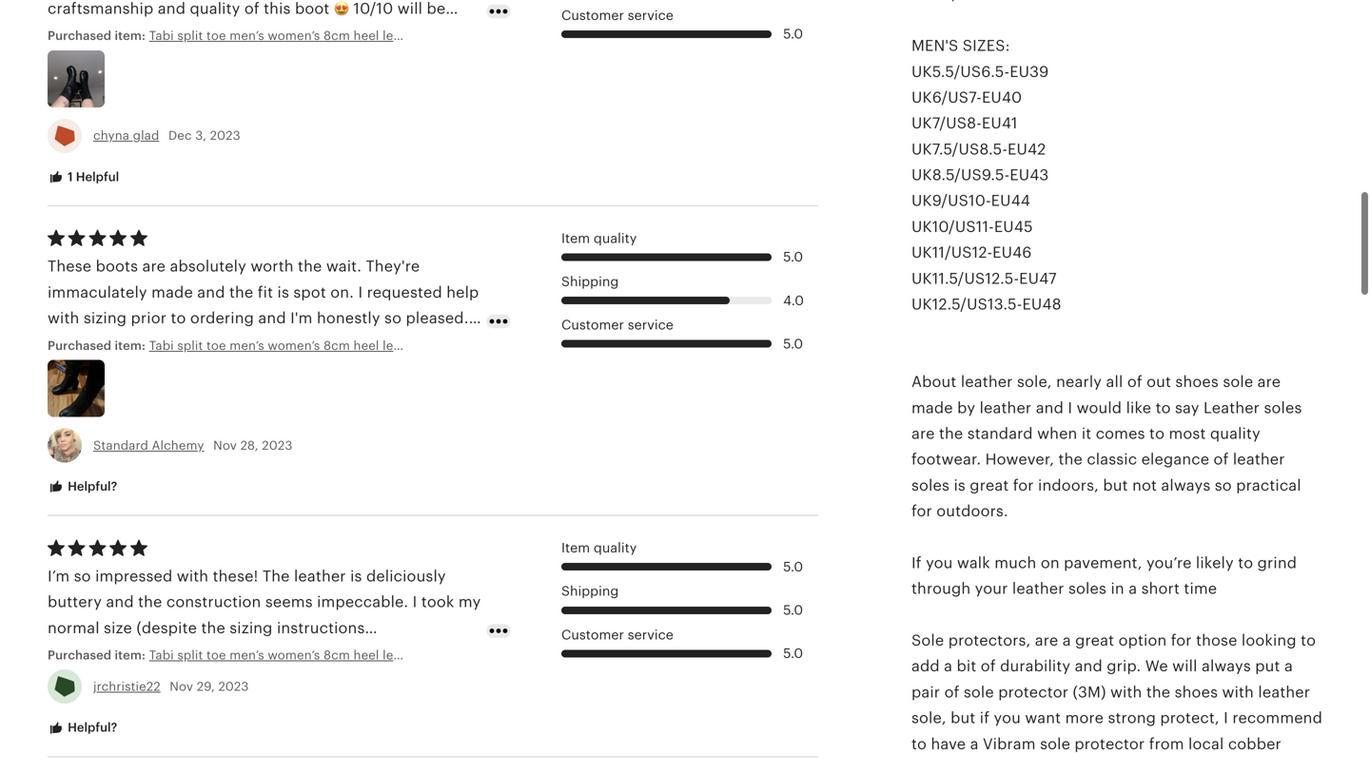 Task type: vqa. For each thing, say whether or not it's contained in the screenshot.
rightmost protector
yes



Task type: locate. For each thing, give the bounding box(es) containing it.
leather
[[1204, 399, 1260, 417]]

from
[[1149, 736, 1184, 753]]

item:
[[115, 29, 146, 43], [115, 339, 146, 353], [115, 649, 146, 663]]

and
[[1036, 399, 1064, 417], [106, 594, 134, 611], [358, 646, 386, 663], [1075, 658, 1103, 675]]

3 tabi split toe men's women's 8cm heel leather boots eu35-47 link from the top
[[149, 647, 516, 664]]

comes
[[1096, 425, 1145, 442]]

sole
[[912, 632, 944, 650]]

2 vertical spatial are
[[1035, 632, 1059, 650]]

1 horizontal spatial will
[[1173, 658, 1198, 675]]

always inside about leather sole, nearly all of out shoes sole are made by leather and i would like to say leather soles are the standard when it comes to most quality footwear. however, the classic elegance of leather soles is great for indoors, but not always so practical for outdoors.
[[1161, 477, 1211, 494]]

is inside about leather sole, nearly all of out shoes sole are made by leather and i would like to say leather soles are the standard when it comes to most quality footwear. however, the classic elegance of leather soles is great for indoors, but not always so practical for outdoors.
[[954, 477, 966, 494]]

sole down want
[[1040, 736, 1071, 753]]

the inside sole protectors, are a great option for those looking to add a bit of durability and grip. we will always put a pair of sole protector (3m) with the shoes with leather sole, but if you want more strong protect, i recommend to have a vibram sole protector from local cobber
[[1146, 684, 1171, 701]]

1 horizontal spatial sole
[[1040, 736, 1071, 753]]

always down elegance
[[1161, 477, 1211, 494]]

1 vertical spatial sole,
[[912, 710, 947, 727]]

customer for 5.0
[[561, 628, 624, 643]]

to
[[1156, 399, 1171, 417], [1150, 425, 1165, 442], [1238, 555, 1253, 572], [1301, 632, 1316, 650], [179, 646, 195, 663], [912, 736, 927, 753]]

sole
[[1223, 374, 1254, 391], [964, 684, 994, 701], [1040, 736, 1071, 753]]

and inside sole protectors, are a great option for those looking to add a bit of durability and grip. we will always put a pair of sole protector (3m) with the shoes with leather sole, but if you want more strong protect, i recommend to have a vibram sole protector from local cobber
[[1075, 658, 1103, 675]]

1 tabi split toe men's women's 8cm heel leather boots eu35-47 link from the top
[[149, 27, 516, 45]]

2 vertical spatial split
[[177, 649, 203, 663]]

helpful
[[76, 170, 119, 184]]

3 heel from the top
[[354, 649, 379, 663]]

2023 right '28,'
[[262, 439, 293, 453]]

size left up
[[199, 646, 227, 663]]

1 vertical spatial item
[[561, 541, 590, 556]]

3 tabi from the top
[[149, 649, 174, 663]]

is up outdoors.
[[954, 477, 966, 494]]

service for 4.0
[[628, 318, 674, 333]]

the
[[939, 425, 963, 442], [1059, 451, 1083, 468], [138, 594, 162, 611], [201, 620, 225, 637], [1146, 684, 1171, 701]]

bit
[[957, 658, 977, 675]]

customer
[[561, 8, 624, 23], [561, 318, 624, 333], [561, 628, 624, 643]]

pair inside i'm so impressed with these! the leather is deliciously buttery and the construction seems impeccable. i took my normal size (despite the sizing instructions recommendation to size up for wide feet) and they fit perfectly. i will definitely be getting another pair at some point.
[[377, 672, 406, 689]]

about leather sole, nearly all of out shoes sole are made by leather and i would like to say leather soles are the standard when it comes to most quality footwear. however, the classic elegance of leather soles is great for indoors, but not always so practical for outdoors.
[[912, 374, 1302, 520]]

eu46
[[993, 244, 1032, 261]]

0 vertical spatial purchased
[[48, 29, 112, 43]]

seems
[[265, 594, 313, 611]]

for inside i'm so impressed with these! the leather is deliciously buttery and the construction seems impeccable. i took my normal size (despite the sizing instructions recommendation to size up for wide feet) and they fit perfectly. i will definitely be getting another pair at some point.
[[255, 646, 276, 663]]

2 vertical spatial item:
[[115, 649, 146, 663]]

3 item: from the top
[[115, 649, 146, 663]]

1 vertical spatial always
[[1202, 658, 1251, 675]]

you right if
[[994, 710, 1021, 727]]

jrchristie22 link
[[93, 680, 161, 694]]

men's sizes: uk5.5/us6.5-eu39 uk6/us7-eu40 uk7/us8-eu41 uk7.5/us8.5-eu42 uk8.5/us9.5-eu43 uk9/us10-eu44 uk10/us11-eu45 uk11/us12-eu46 uk11.5/us12.5-eu47 uk12.5/us13.5-eu48
[[912, 37, 1062, 313]]

0 vertical spatial quality
[[594, 231, 637, 246]]

2 vertical spatial purchased
[[48, 649, 112, 663]]

nov left '28,'
[[213, 439, 237, 453]]

1 vertical spatial eu35-
[[466, 339, 502, 353]]

shoes
[[1176, 374, 1219, 391], [1175, 684, 1218, 701]]

soles
[[1264, 399, 1302, 417], [912, 477, 950, 494], [1069, 581, 1107, 598]]

are up durability on the right bottom of page
[[1035, 632, 1059, 650]]

a right have
[[970, 736, 979, 753]]

customer service
[[561, 8, 674, 23], [561, 318, 674, 333], [561, 628, 674, 643]]

1 vertical spatial women's
[[268, 339, 320, 353]]

nov left 29,
[[170, 680, 193, 694]]

shoes up protect, at the bottom
[[1175, 684, 1218, 701]]

recommend
[[1233, 710, 1323, 727]]

2 helpful? button from the top
[[33, 711, 132, 746]]

0 horizontal spatial so
[[74, 568, 91, 585]]

2 customer from the top
[[561, 318, 624, 333]]

for left those
[[1171, 632, 1192, 650]]

2 tabi split toe men's women's 8cm heel leather boots eu35-47 link from the top
[[149, 337, 516, 354]]

2 purchased item: tabi split toe men's women's 8cm heel leather boots eu35-47 from the top
[[48, 339, 516, 353]]

2023 right 3,
[[210, 129, 241, 143]]

1 boots from the top
[[428, 29, 463, 43]]

3 split from the top
[[177, 649, 203, 663]]

protector down durability on the right bottom of page
[[998, 684, 1069, 701]]

will inside sole protectors, are a great option for those looking to add a bit of durability and grip. we will always put a pair of sole protector (3m) with the shoes with leather sole, but if you want more strong protect, i recommend to have a vibram sole protector from local cobber
[[1173, 658, 1198, 675]]

1 horizontal spatial sole,
[[1017, 374, 1052, 391]]

2 vertical spatial heel
[[354, 649, 379, 663]]

to left most
[[1150, 425, 1165, 442]]

1
[[68, 170, 73, 184]]

the
[[263, 568, 290, 585]]

0 vertical spatial always
[[1161, 477, 1211, 494]]

protector down strong
[[1075, 736, 1145, 753]]

split for 4.0
[[177, 339, 203, 353]]

3 women's from the top
[[268, 649, 320, 663]]

and up the when
[[1036, 399, 1064, 417]]

have
[[931, 736, 966, 753]]

2 service from the top
[[628, 318, 674, 333]]

2 vertical spatial eu35-
[[466, 649, 502, 663]]

0 horizontal spatial you
[[926, 555, 953, 572]]

0 vertical spatial is
[[954, 477, 966, 494]]

1 helpful? button from the top
[[33, 470, 132, 505]]

0 vertical spatial soles
[[1264, 399, 1302, 417]]

uk9/us10-
[[912, 192, 991, 210]]

up
[[231, 646, 251, 663]]

0 vertical spatial but
[[1103, 477, 1128, 494]]

item quality for 4.0
[[561, 231, 637, 246]]

0 vertical spatial purchased item: tabi split toe men's women's 8cm heel leather boots eu35-47
[[48, 29, 516, 43]]

great up outdoors.
[[970, 477, 1009, 494]]

of down bit
[[945, 684, 960, 701]]

eu43
[[1010, 167, 1049, 184]]

item: for 4.0
[[115, 339, 146, 353]]

i down "nearly"
[[1068, 399, 1073, 417]]

shipping
[[561, 275, 619, 289], [561, 584, 619, 599]]

nearly
[[1056, 374, 1102, 391]]

but inside about leather sole, nearly all of out shoes sole are made by leather and i would like to say leather soles are the standard when it comes to most quality footwear. however, the classic elegance of leather soles is great for indoors, but not always so practical for outdoors.
[[1103, 477, 1128, 494]]

of right the 'all'
[[1127, 374, 1143, 391]]

with up construction
[[177, 568, 209, 585]]

are down made
[[912, 425, 935, 442]]

4.0
[[783, 293, 804, 308]]

alchemy
[[152, 439, 204, 453]]

will down recommendation on the bottom left of page
[[131, 672, 156, 689]]

with
[[177, 568, 209, 585], [1110, 684, 1142, 701], [1222, 684, 1254, 701]]

1 vertical spatial tabi split toe men's women's 8cm heel leather boots eu35-47 link
[[149, 337, 516, 354]]

view details of this review photo by chyna glad image
[[48, 50, 105, 107]]

1 vertical spatial is
[[350, 568, 362, 585]]

2 horizontal spatial sole
[[1223, 374, 1254, 391]]

much
[[995, 555, 1037, 572]]

a up durability on the right bottom of page
[[1063, 632, 1071, 650]]

service
[[628, 8, 674, 23], [628, 318, 674, 333], [628, 628, 674, 643]]

great inside sole protectors, are a great option for those looking to add a bit of durability and grip. we will always put a pair of sole protector (3m) with the shoes with leather sole, but if you want more strong protect, i recommend to have a vibram sole protector from local cobber
[[1075, 632, 1115, 650]]

1 item quality from the top
[[561, 231, 637, 246]]

2 heel from the top
[[354, 339, 379, 353]]

and down impressed
[[106, 594, 134, 611]]

1 horizontal spatial are
[[1035, 632, 1059, 650]]

1 horizontal spatial protector
[[1075, 736, 1145, 753]]

helpful?
[[65, 480, 117, 494], [65, 721, 117, 735]]

so
[[1215, 477, 1232, 494], [74, 568, 91, 585]]

1 vertical spatial protector
[[1075, 736, 1145, 753]]

soles left in
[[1069, 581, 1107, 598]]

add
[[912, 658, 940, 675]]

eu35-
[[466, 29, 502, 43], [466, 339, 502, 353], [466, 649, 502, 663]]

1 vertical spatial but
[[951, 710, 976, 727]]

0 vertical spatial helpful?
[[65, 480, 117, 494]]

sole, up have
[[912, 710, 947, 727]]

1 customer service from the top
[[561, 8, 674, 23]]

you
[[926, 555, 953, 572], [994, 710, 1021, 727]]

1 vertical spatial shipping
[[561, 584, 619, 599]]

0 vertical spatial shipping
[[561, 275, 619, 289]]

3 boots from the top
[[428, 649, 463, 663]]

and inside about leather sole, nearly all of out shoes sole are made by leather and i would like to say leather soles are the standard when it comes to most quality footwear. however, the classic elegance of leather soles is great for indoors, but not always so practical for outdoors.
[[1036, 399, 1064, 417]]

impressed
[[95, 568, 173, 585]]

0 vertical spatial service
[[628, 8, 674, 23]]

2 helpful? from the top
[[65, 721, 117, 735]]

to left have
[[912, 736, 927, 753]]

1 horizontal spatial is
[[954, 477, 966, 494]]

purchased item: tabi split toe men's women's 8cm heel leather boots eu35-47 for 5.0
[[48, 649, 516, 663]]

2 horizontal spatial soles
[[1264, 399, 1302, 417]]

is up impeccable.
[[350, 568, 362, 585]]

3 purchased from the top
[[48, 649, 112, 663]]

men's for 5.0
[[230, 649, 264, 663]]

1 vertical spatial helpful? button
[[33, 711, 132, 746]]

0 vertical spatial shoes
[[1176, 374, 1219, 391]]

shoes up say
[[1176, 374, 1219, 391]]

is inside i'm so impressed with these! the leather is deliciously buttery and the construction seems impeccable. i took my normal size (despite the sizing instructions recommendation to size up for wide feet) and they fit perfectly. i will definitely be getting another pair at some point.
[[350, 568, 362, 585]]

1 vertical spatial purchased
[[48, 339, 112, 353]]

3 purchased item: tabi split toe men's women's 8cm heel leather boots eu35-47 from the top
[[48, 649, 516, 663]]

0 horizontal spatial pair
[[377, 672, 406, 689]]

3 men's from the top
[[230, 649, 264, 663]]

2 47 from the top
[[502, 339, 516, 353]]

your
[[975, 581, 1008, 598]]

men's
[[230, 29, 264, 43], [230, 339, 264, 353], [230, 649, 264, 663]]

these!
[[213, 568, 258, 585]]

2 customer service from the top
[[561, 318, 674, 333]]

3 customer service from the top
[[561, 628, 674, 643]]

0 vertical spatial 47
[[502, 29, 516, 43]]

1 shipping from the top
[[561, 275, 619, 289]]

1 tabi from the top
[[149, 29, 174, 43]]

1 horizontal spatial with
[[1110, 684, 1142, 701]]

to right looking
[[1301, 632, 1316, 650]]

protector
[[998, 684, 1069, 701], [1075, 736, 1145, 753]]

1 women's from the top
[[268, 29, 320, 43]]

2 eu35- from the top
[[466, 339, 502, 353]]

purchased up perfectly.
[[48, 649, 112, 663]]

the down construction
[[201, 620, 225, 637]]

are up leather
[[1258, 374, 1281, 391]]

2 item from the top
[[561, 541, 590, 556]]

feet)
[[320, 646, 354, 663]]

2 vertical spatial toe
[[206, 649, 226, 663]]

toe for 4.0
[[206, 339, 226, 353]]

i up the local on the right
[[1224, 710, 1228, 727]]

soles right leather
[[1264, 399, 1302, 417]]

you right the "if"
[[926, 555, 953, 572]]

0 horizontal spatial but
[[951, 710, 976, 727]]

0 horizontal spatial will
[[131, 672, 156, 689]]

tabi for 5.0
[[149, 649, 174, 663]]

standard alchemy nov 28, 2023
[[93, 439, 293, 453]]

customer for 4.0
[[561, 318, 624, 333]]

2 vertical spatial soles
[[1069, 581, 1107, 598]]

grind
[[1258, 555, 1297, 572]]

2 vertical spatial 8cm
[[324, 649, 350, 663]]

2 boots from the top
[[428, 339, 463, 353]]

eu35- for 4.0
[[466, 339, 502, 353]]

great up 'grip.' at the bottom of page
[[1075, 632, 1115, 650]]

47
[[502, 29, 516, 43], [502, 339, 516, 353], [502, 649, 516, 663]]

a right in
[[1129, 581, 1137, 598]]

sole up leather
[[1223, 374, 1254, 391]]

when
[[1037, 425, 1078, 442]]

tabi for 4.0
[[149, 339, 174, 353]]

2 vertical spatial purchased item: tabi split toe men's women's 8cm heel leather boots eu35-47
[[48, 649, 516, 663]]

2 item: from the top
[[115, 339, 146, 353]]

0 horizontal spatial is
[[350, 568, 362, 585]]

sole, left "nearly"
[[1017, 374, 1052, 391]]

1 horizontal spatial but
[[1103, 477, 1128, 494]]

2 8cm from the top
[[324, 339, 350, 353]]

1 vertical spatial tabi
[[149, 339, 174, 353]]

2 split from the top
[[177, 339, 203, 353]]

0 vertical spatial eu35-
[[466, 29, 502, 43]]

8cm for 4.0
[[324, 339, 350, 353]]

women's for 4.0
[[268, 339, 320, 353]]

3 customer from the top
[[561, 628, 624, 643]]

0 vertical spatial heel
[[354, 29, 379, 43]]

1 vertical spatial 8cm
[[324, 339, 350, 353]]

purchased up view details of this review photo by standard alchemy
[[48, 339, 112, 353]]

1 vertical spatial 2023
[[262, 439, 293, 453]]

i inside sole protectors, are a great option for those looking to add a bit of durability and grip. we will always put a pair of sole protector (3m) with the shoes with leather sole, but if you want more strong protect, i recommend to have a vibram sole protector from local cobber
[[1224, 710, 1228, 727]]

grip.
[[1107, 658, 1141, 675]]

2 women's from the top
[[268, 339, 320, 353]]

0 vertical spatial great
[[970, 477, 1009, 494]]

1 eu35- from the top
[[466, 29, 502, 43]]

1 vertical spatial split
[[177, 339, 203, 353]]

0 vertical spatial helpful? button
[[33, 470, 132, 505]]

0 horizontal spatial nov
[[170, 680, 193, 694]]

helpful? down the point.
[[65, 721, 117, 735]]

1 vertical spatial helpful?
[[65, 721, 117, 735]]

with down 'grip.' at the bottom of page
[[1110, 684, 1142, 701]]

2 vertical spatial quality
[[594, 541, 637, 556]]

1 helpful
[[65, 170, 119, 184]]

4 5.0 from the top
[[783, 560, 803, 575]]

item: for 5.0
[[115, 649, 146, 663]]

3 service from the top
[[628, 628, 674, 643]]

0 vertical spatial split
[[177, 29, 203, 43]]

0 vertical spatial men's
[[230, 29, 264, 43]]

2 men's from the top
[[230, 339, 264, 353]]

a right put
[[1285, 658, 1293, 675]]

3 8cm from the top
[[324, 649, 350, 663]]

and left the they
[[358, 646, 386, 663]]

0 horizontal spatial sole,
[[912, 710, 947, 727]]

1 vertical spatial 47
[[502, 339, 516, 353]]

helpful? down standard at the bottom left
[[65, 480, 117, 494]]

to up 'definitely'
[[179, 646, 195, 663]]

quality inside about leather sole, nearly all of out shoes sole are made by leather and i would like to say leather soles are the standard when it comes to most quality footwear. however, the classic elegance of leather soles is great for indoors, but not always so practical for outdoors.
[[1210, 425, 1261, 442]]

shipping for 4.0
[[561, 275, 619, 289]]

1 vertical spatial great
[[1075, 632, 1115, 650]]

pair down add at bottom
[[912, 684, 940, 701]]

purchased
[[48, 29, 112, 43], [48, 339, 112, 353], [48, 649, 112, 663]]

pair left "at"
[[377, 672, 406, 689]]

so right i'm
[[74, 568, 91, 585]]

customer service for 5.0
[[561, 628, 674, 643]]

0 vertical spatial customer
[[561, 8, 624, 23]]

men's for 4.0
[[230, 339, 264, 353]]

the down impressed
[[138, 594, 162, 611]]

leather inside "if you walk much on pavement, you're likely to grind through your leather soles in a short time"
[[1012, 581, 1064, 598]]

0 vertical spatial toe
[[206, 29, 226, 43]]

1 vertical spatial item:
[[115, 339, 146, 353]]

0 horizontal spatial soles
[[912, 477, 950, 494]]

another
[[315, 672, 373, 689]]

3 eu35- from the top
[[466, 649, 502, 663]]

3 47 from the top
[[502, 649, 516, 663]]

with up recommend
[[1222, 684, 1254, 701]]

quality
[[594, 231, 637, 246], [1210, 425, 1261, 442], [594, 541, 637, 556]]

the down we
[[1146, 684, 1171, 701]]

walk
[[957, 555, 990, 572]]

1 vertical spatial toe
[[206, 339, 226, 353]]

0 vertical spatial tabi
[[149, 29, 174, 43]]

footwear.
[[912, 451, 981, 468]]

0 vertical spatial you
[[926, 555, 953, 572]]

will right we
[[1173, 658, 1198, 675]]

i
[[1068, 399, 1073, 417], [413, 594, 417, 611], [122, 672, 127, 689], [1224, 710, 1228, 727]]

a inside "if you walk much on pavement, you're likely to grind through your leather soles in a short time"
[[1129, 581, 1137, 598]]

helpful? button down perfectly.
[[33, 711, 132, 746]]

2 vertical spatial customer service
[[561, 628, 674, 643]]

but left if
[[951, 710, 976, 727]]

always down those
[[1202, 658, 1251, 675]]

quality for 4.0
[[594, 231, 637, 246]]

soles down footwear.
[[912, 477, 950, 494]]

0 vertical spatial item:
[[115, 29, 146, 43]]

and up (3m)
[[1075, 658, 1103, 675]]

1 horizontal spatial you
[[994, 710, 1021, 727]]

on
[[1041, 555, 1060, 572]]

leather inside sole protectors, are a great option for those looking to add a bit of durability and grip. we will always put a pair of sole protector (3m) with the shoes with leather sole, but if you want more strong protect, i recommend to have a vibram sole protector from local cobber
[[1258, 684, 1310, 701]]

0 vertical spatial protector
[[998, 684, 1069, 701]]

1 service from the top
[[628, 8, 674, 23]]

for right up
[[255, 646, 276, 663]]

but inside sole protectors, are a great option for those looking to add a bit of durability and grip. we will always put a pair of sole protector (3m) with the shoes with leather sole, but if you want more strong protect, i recommend to have a vibram sole protector from local cobber
[[951, 710, 976, 727]]

so left practical at the right
[[1215, 477, 1232, 494]]

i'm so impressed with these! the leather is deliciously buttery and the construction seems impeccable. i took my normal size (despite the sizing instructions recommendation to size up for wide feet) and they fit perfectly. i will definitely be getting another pair at some point.
[[48, 568, 481, 715]]

0 vertical spatial 8cm
[[324, 29, 350, 43]]

1 horizontal spatial pair
[[912, 684, 940, 701]]

purchased up view details of this review photo by chyna glad
[[48, 29, 112, 43]]

to inside "if you walk much on pavement, you're likely to grind through your leather soles in a short time"
[[1238, 555, 1253, 572]]

standard alchemy link
[[93, 439, 204, 453]]

2 vertical spatial customer
[[561, 628, 624, 643]]

pair
[[377, 672, 406, 689], [912, 684, 940, 701]]

size up recommendation on the bottom left of page
[[104, 620, 132, 637]]

5 5.0 from the top
[[783, 603, 803, 618]]

pair inside sole protectors, are a great option for those looking to add a bit of durability and grip. we will always put a pair of sole protector (3m) with the shoes with leather sole, but if you want more strong protect, i recommend to have a vibram sole protector from local cobber
[[912, 684, 940, 701]]

0 vertical spatial item quality
[[561, 231, 637, 246]]

you inside "if you walk much on pavement, you're likely to grind through your leather soles in a short time"
[[926, 555, 953, 572]]

0 vertical spatial sole,
[[1017, 374, 1052, 391]]

0 vertical spatial women's
[[268, 29, 320, 43]]

my
[[459, 594, 481, 611]]

2 tabi from the top
[[149, 339, 174, 353]]

perfectly.
[[48, 672, 118, 689]]

tabi split toe men's women's 8cm heel leather boots eu35-47 link for 4.0
[[149, 337, 516, 354]]

2 shipping from the top
[[561, 584, 619, 599]]

but down classic
[[1103, 477, 1128, 494]]

1 vertical spatial are
[[912, 425, 935, 442]]

are
[[1258, 374, 1281, 391], [912, 425, 935, 442], [1035, 632, 1059, 650]]

1 helpful? from the top
[[65, 480, 117, 494]]

uk7.5/us8.5-
[[912, 141, 1008, 158]]

2 vertical spatial tabi
[[149, 649, 174, 663]]

service for 5.0
[[628, 628, 674, 643]]

0 vertical spatial tabi split toe men's women's 8cm heel leather boots eu35-47 link
[[149, 27, 516, 45]]

construction
[[166, 594, 261, 611]]

chyna glad dec 3, 2023
[[93, 129, 241, 143]]

3 toe from the top
[[206, 649, 226, 663]]

2 purchased from the top
[[48, 339, 112, 353]]

0 vertical spatial sole
[[1223, 374, 1254, 391]]

local
[[1189, 736, 1224, 753]]

1 vertical spatial soles
[[912, 477, 950, 494]]

of right elegance
[[1214, 451, 1229, 468]]

shipping for 5.0
[[561, 584, 619, 599]]

1 vertical spatial so
[[74, 568, 91, 585]]

split
[[177, 29, 203, 43], [177, 339, 203, 353], [177, 649, 203, 663]]

tabi split toe men's women's 8cm heel leather boots eu35-47 link
[[149, 27, 516, 45], [149, 337, 516, 354], [149, 647, 516, 664]]

1 customer from the top
[[561, 8, 624, 23]]

1 vertical spatial purchased item: tabi split toe men's women's 8cm heel leather boots eu35-47
[[48, 339, 516, 353]]

47 for 4.0
[[502, 339, 516, 353]]

1 horizontal spatial great
[[1075, 632, 1115, 650]]

men's
[[912, 37, 959, 54]]

28,
[[240, 439, 259, 453]]

to right likely
[[1238, 555, 1253, 572]]

2023 right 29,
[[218, 680, 249, 694]]

1 vertical spatial shoes
[[1175, 684, 1218, 701]]

2023 for standard alchemy nov 28, 2023
[[262, 439, 293, 453]]

2 vertical spatial sole
[[1040, 736, 1071, 753]]

1 vertical spatial customer service
[[561, 318, 674, 333]]

they
[[390, 646, 422, 663]]

1 item from the top
[[561, 231, 590, 246]]

2 item quality from the top
[[561, 541, 637, 556]]

2 toe from the top
[[206, 339, 226, 353]]

sole up if
[[964, 684, 994, 701]]

some
[[428, 672, 469, 689]]

helpful? button down standard at the bottom left
[[33, 470, 132, 505]]



Task type: describe. For each thing, give the bounding box(es) containing it.
indoors,
[[1038, 477, 1099, 494]]

glad
[[133, 129, 159, 143]]

so inside i'm so impressed with these! the leather is deliciously buttery and the construction seems impeccable. i took my normal size (despite the sizing instructions recommendation to size up for wide feet) and they fit perfectly. i will definitely be getting another pair at some point.
[[74, 568, 91, 585]]

be
[[234, 672, 253, 689]]

8cm for 5.0
[[324, 649, 350, 663]]

great inside about leather sole, nearly all of out shoes sole are made by leather and i would like to say leather soles are the standard when it comes to most quality footwear. however, the classic elegance of leather soles is great for indoors, but not always so practical for outdoors.
[[970, 477, 1009, 494]]

sole, inside about leather sole, nearly all of out shoes sole are made by leather and i would like to say leather soles are the standard when it comes to most quality footwear. however, the classic elegance of leather soles is great for indoors, but not always so practical for outdoors.
[[1017, 374, 1052, 391]]

if
[[980, 710, 990, 727]]

strong
[[1108, 710, 1156, 727]]

normal
[[48, 620, 100, 637]]

women's for 5.0
[[268, 649, 320, 663]]

standard
[[93, 439, 148, 453]]

uk7/us8-
[[912, 115, 982, 132]]

classic
[[1087, 451, 1137, 468]]

toe for 5.0
[[206, 649, 226, 663]]

it
[[1082, 425, 1092, 442]]

soles inside "if you walk much on pavement, you're likely to grind through your leather soles in a short time"
[[1069, 581, 1107, 598]]

dec
[[168, 129, 192, 143]]

getting
[[257, 672, 311, 689]]

tabi split toe men's women's 8cm heel leather boots eu35-47 link for 5.0
[[149, 647, 516, 664]]

sole, inside sole protectors, are a great option for those looking to add a bit of durability and grip. we will always put a pair of sole protector (3m) with the shoes with leather sole, but if you want more strong protect, i recommend to have a vibram sole protector from local cobber
[[912, 710, 947, 727]]

all
[[1106, 374, 1123, 391]]

uk10/us11-
[[912, 218, 994, 235]]

impeccable.
[[317, 594, 409, 611]]

eu47
[[1019, 270, 1057, 287]]

2023 for chyna glad dec 3, 2023
[[210, 129, 241, 143]]

i down recommendation on the bottom left of page
[[122, 672, 127, 689]]

1 helpful button
[[33, 160, 133, 195]]

definitely
[[160, 672, 230, 689]]

2 5.0 from the top
[[783, 250, 803, 265]]

eu42
[[1008, 141, 1046, 158]]

uk11.5/us12.5-
[[912, 270, 1019, 287]]

0 vertical spatial nov
[[213, 439, 237, 453]]

eu40
[[982, 89, 1022, 106]]

by
[[957, 399, 976, 417]]

you inside sole protectors, are a great option for those looking to add a bit of durability and grip. we will always put a pair of sole protector (3m) with the shoes with leather sole, but if you want more strong protect, i recommend to have a vibram sole protector from local cobber
[[994, 710, 1021, 727]]

i inside about leather sole, nearly all of out shoes sole are made by leather and i would like to say leather soles are the standard when it comes to most quality footwear. however, the classic elegance of leather soles is great for indoors, but not always so practical for outdoors.
[[1068, 399, 1073, 417]]

want
[[1025, 710, 1061, 727]]

0 vertical spatial are
[[1258, 374, 1281, 391]]

1 heel from the top
[[354, 29, 379, 43]]

view details of this review photo by standard alchemy image
[[48, 360, 105, 417]]

purchased item: tabi split toe men's women's 8cm heel leather boots eu35-47 for 4.0
[[48, 339, 516, 353]]

purchased for 5.0
[[48, 649, 112, 663]]

however,
[[985, 451, 1055, 468]]

chyna glad link
[[93, 129, 159, 143]]

29,
[[197, 680, 215, 694]]

heel for 4.0
[[354, 339, 379, 353]]

pavement,
[[1064, 555, 1142, 572]]

sizes:
[[963, 37, 1010, 54]]

looking
[[1242, 632, 1297, 650]]

0 vertical spatial size
[[104, 620, 132, 637]]

customer service for 4.0
[[561, 318, 674, 333]]

shoes inside sole protectors, are a great option for those looking to add a bit of durability and grip. we will always put a pair of sole protector (3m) with the shoes with leather sole, but if you want more strong protect, i recommend to have a vibram sole protector from local cobber
[[1175, 684, 1218, 701]]

more
[[1065, 710, 1104, 727]]

those
[[1196, 632, 1238, 650]]

2 vertical spatial 2023
[[218, 680, 249, 694]]

1 split from the top
[[177, 29, 203, 43]]

likely
[[1196, 555, 1234, 572]]

0 horizontal spatial protector
[[998, 684, 1069, 701]]

for inside sole protectors, are a great option for those looking to add a bit of durability and grip. we will always put a pair of sole protector (3m) with the shoes with leather sole, but if you want more strong protect, i recommend to have a vibram sole protector from local cobber
[[1171, 632, 1192, 650]]

chyna
[[93, 129, 129, 143]]

i left took at the left of the page
[[413, 594, 417, 611]]

1 5.0 from the top
[[783, 27, 803, 42]]

1 men's from the top
[[230, 29, 264, 43]]

fit
[[427, 646, 442, 663]]

option
[[1119, 632, 1167, 650]]

shoes inside about leather sole, nearly all of out shoes sole are made by leather and i would like to say leather soles are the standard when it comes to most quality footwear. however, the classic elegance of leather soles is great for indoors, but not always so practical for outdoors.
[[1176, 374, 1219, 391]]

quality for 5.0
[[594, 541, 637, 556]]

item for 4.0
[[561, 231, 590, 246]]

recommendation
[[48, 646, 175, 663]]

1 8cm from the top
[[324, 29, 350, 43]]

3,
[[195, 129, 207, 143]]

leather inside i'm so impressed with these! the leather is deliciously buttery and the construction seems impeccable. i took my normal size (despite the sizing instructions recommendation to size up for wide feet) and they fit perfectly. i will definitely be getting another pair at some point.
[[294, 568, 346, 585]]

3 5.0 from the top
[[783, 337, 803, 351]]

a left bit
[[944, 658, 953, 675]]

eu48
[[1022, 296, 1062, 313]]

made
[[912, 399, 953, 417]]

uk11/us12-
[[912, 244, 993, 261]]

boots for 4.0
[[428, 339, 463, 353]]

boots for 5.0
[[428, 649, 463, 663]]

sole protectors, are a great option for those looking to add a bit of durability and grip. we will always put a pair of sole protector (3m) with the shoes with leather sole, but if you want more strong protect, i recommend to have a vibram sole protector from local cobber
[[912, 632, 1323, 753]]

if
[[912, 555, 922, 572]]

(3m)
[[1073, 684, 1106, 701]]

sizing
[[230, 620, 273, 637]]

we
[[1146, 658, 1168, 675]]

with inside i'm so impressed with these! the leather is deliciously buttery and the construction seems impeccable. i took my normal size (despite the sizing instructions recommendation to size up for wide feet) and they fit perfectly. i will definitely be getting another pair at some point.
[[177, 568, 209, 585]]

will inside i'm so impressed with these! the leather is deliciously buttery and the construction seems impeccable. i took my normal size (despite the sizing instructions recommendation to size up for wide feet) and they fit perfectly. i will definitely be getting another pair at some point.
[[131, 672, 156, 689]]

jrchristie22 nov 29, 2023
[[93, 680, 249, 694]]

1 toe from the top
[[206, 29, 226, 43]]

protect,
[[1160, 710, 1220, 727]]

1 purchased item: tabi split toe men's women's 8cm heel leather boots eu35-47 from the top
[[48, 29, 516, 43]]

of right bit
[[981, 658, 996, 675]]

i'm
[[48, 568, 70, 585]]

elegance
[[1142, 451, 1210, 468]]

sole inside about leather sole, nearly all of out shoes sole are made by leather and i would like to say leather soles are the standard when it comes to most quality footwear. however, the classic elegance of leather soles is great for indoors, but not always so practical for outdoors.
[[1223, 374, 1254, 391]]

eu44
[[991, 192, 1031, 210]]

item for 5.0
[[561, 541, 590, 556]]

deliciously
[[366, 568, 446, 585]]

0 horizontal spatial are
[[912, 425, 935, 442]]

split for 5.0
[[177, 649, 203, 663]]

time
[[1184, 581, 1217, 598]]

uk8.5/us9.5-
[[912, 167, 1010, 184]]

jrchristie22
[[93, 680, 161, 694]]

buttery
[[48, 594, 102, 611]]

47 for 5.0
[[502, 649, 516, 663]]

1 item: from the top
[[115, 29, 146, 43]]

vibram
[[983, 736, 1036, 753]]

took
[[421, 594, 454, 611]]

eu35- for 5.0
[[466, 649, 502, 663]]

outdoors.
[[937, 503, 1008, 520]]

item quality for 5.0
[[561, 541, 637, 556]]

would
[[1077, 399, 1122, 417]]

1 vertical spatial size
[[199, 646, 227, 663]]

always inside sole protectors, are a great option for those looking to add a bit of durability and grip. we will always put a pair of sole protector (3m) with the shoes with leather sole, but if you want more strong protect, i recommend to have a vibram sole protector from local cobber
[[1202, 658, 1251, 675]]

not
[[1132, 477, 1157, 494]]

1 vertical spatial nov
[[170, 680, 193, 694]]

2 horizontal spatial with
[[1222, 684, 1254, 701]]

point.
[[48, 697, 91, 715]]

the up indoors, in the right of the page
[[1059, 451, 1083, 468]]

at
[[410, 672, 424, 689]]

are inside sole protectors, are a great option for those looking to add a bit of durability and grip. we will always put a pair of sole protector (3m) with the shoes with leather sole, but if you want more strong protect, i recommend to have a vibram sole protector from local cobber
[[1035, 632, 1059, 650]]

so inside about leather sole, nearly all of out shoes sole are made by leather and i would like to say leather soles are the standard when it comes to most quality footwear. however, the classic elegance of leather soles is great for indoors, but not always so practical for outdoors.
[[1215, 477, 1232, 494]]

6 5.0 from the top
[[783, 647, 803, 661]]

the up footwear.
[[939, 425, 963, 442]]

to inside i'm so impressed with these! the leather is deliciously buttery and the construction seems impeccable. i took my normal size (despite the sizing instructions recommendation to size up for wide feet) and they fit perfectly. i will definitely be getting another pair at some point.
[[179, 646, 195, 663]]

0 horizontal spatial sole
[[964, 684, 994, 701]]

for left outdoors.
[[912, 503, 932, 520]]

put
[[1255, 658, 1280, 675]]

heel for 5.0
[[354, 649, 379, 663]]

cobber
[[1228, 736, 1282, 753]]

most
[[1169, 425, 1206, 442]]

(despite
[[136, 620, 197, 637]]

for down however,
[[1013, 477, 1034, 494]]

to left say
[[1156, 399, 1171, 417]]

protectors,
[[948, 632, 1031, 650]]

1 47 from the top
[[502, 29, 516, 43]]

1 purchased from the top
[[48, 29, 112, 43]]

through
[[912, 581, 971, 598]]

purchased for 4.0
[[48, 339, 112, 353]]

eu39
[[1010, 63, 1049, 80]]

like
[[1126, 399, 1152, 417]]

instructions
[[277, 620, 365, 637]]



